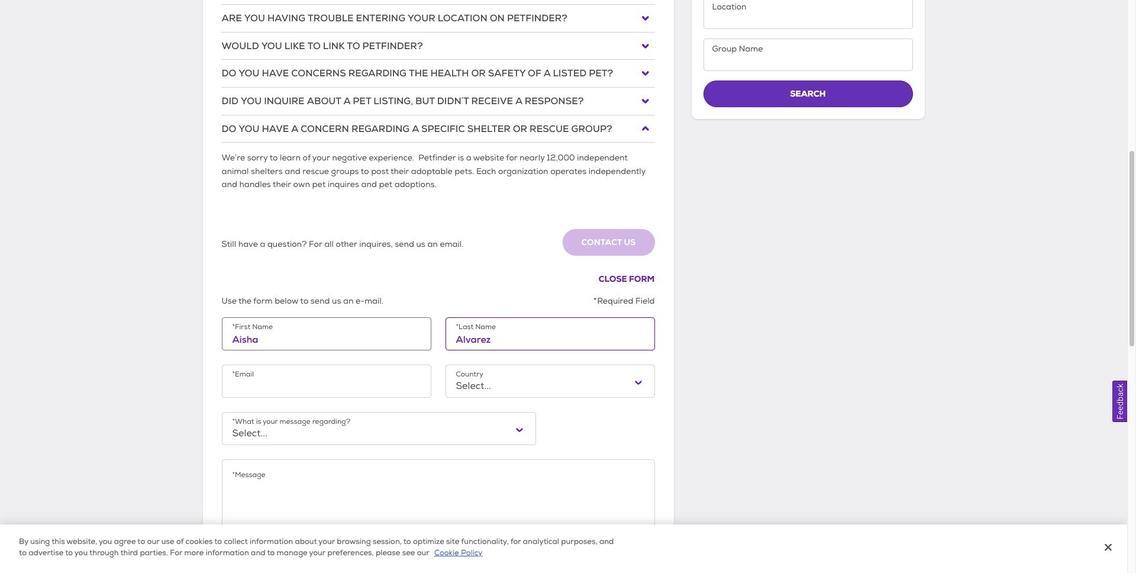 Task type: describe. For each thing, give the bounding box(es) containing it.
1 22512 image from the top
[[642, 15, 649, 22]]



Task type: vqa. For each thing, say whether or not it's contained in the screenshot.
yes
no



Task type: locate. For each thing, give the bounding box(es) containing it.
0 vertical spatial 22512 image
[[642, 70, 649, 77]]

22512 image
[[642, 15, 649, 22], [642, 42, 649, 49]]

0 vertical spatial 22512 image
[[642, 15, 649, 22]]

2 22512 image from the top
[[642, 42, 649, 49]]

None text field
[[456, 332, 644, 346]]

1 vertical spatial 22512 image
[[642, 98, 649, 105]]

2 22512 image from the top
[[642, 98, 649, 105]]

1 22512 image from the top
[[642, 70, 649, 77]]

1 vertical spatial 22512 image
[[642, 42, 649, 49]]

2 vertical spatial 22512 image
[[642, 125, 649, 132]]

22512 image
[[642, 70, 649, 77], [642, 98, 649, 105], [642, 125, 649, 132]]

privacy alert dialog
[[0, 525, 1128, 573]]

3 22512 image from the top
[[642, 125, 649, 132]]

None text field
[[704, 0, 913, 29], [704, 39, 913, 71], [232, 332, 421, 346], [232, 480, 644, 528], [704, 0, 913, 29], [704, 39, 913, 71], [232, 332, 421, 346], [232, 480, 644, 528]]



